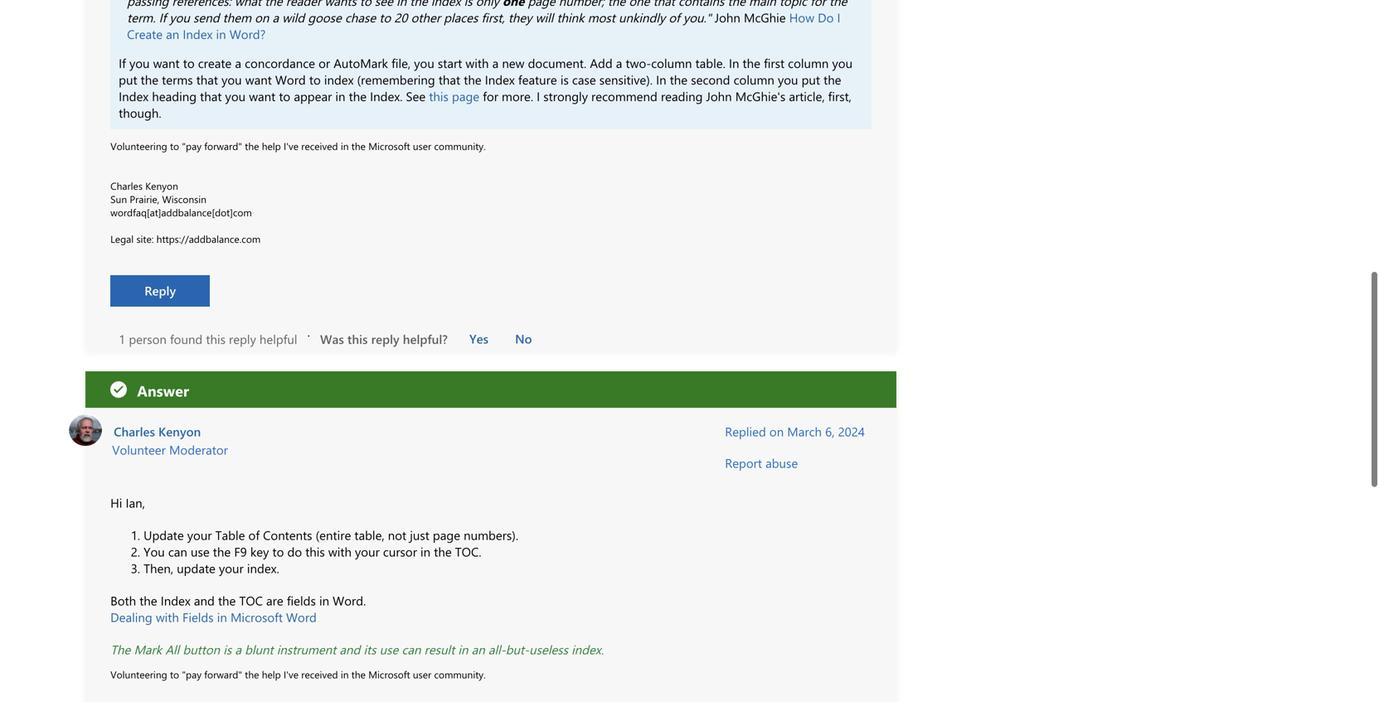 Task type: describe. For each thing, give the bounding box(es) containing it.
more.
[[502, 88, 533, 104]]

mcghie
[[744, 9, 786, 26]]

all
[[165, 642, 179, 658]]

charles kenyon image
[[69, 415, 102, 448]]

table
[[215, 527, 245, 544]]

index inside how do i create an index in word?
[[183, 26, 213, 42]]

chase
[[345, 9, 376, 26]]

ian,
[[126, 495, 145, 512]]

(entire
[[316, 527, 351, 544]]

a right create
[[235, 55, 241, 71]]

index left feature
[[485, 71, 515, 88]]

how do i create an index in word?
[[127, 9, 844, 42]]

2 horizontal spatial column
[[788, 55, 829, 71]]

index. inside hi ian, update your table of contents (entire table, not just page numbers). you can use the f9 key to do this with your cursor in the toc. then, update your index.
[[247, 560, 279, 577]]

charles for volunteer
[[114, 424, 155, 440]]

article,
[[789, 88, 825, 104]]

do
[[818, 9, 834, 26]]

1 user from the top
[[413, 139, 431, 153]]

with inside both the index and the toc are fields in word. dealing with fields in microsoft word
[[156, 609, 179, 626]]

feature
[[518, 71, 557, 88]]

volunteer moderator link
[[112, 442, 228, 458]]

a inside page number; the one that contains the main topic for the term. if you send them on a wild goose chase to 20 other places first, they will think most unkindly of you."
[[272, 9, 279, 26]]

most
[[588, 9, 615, 26]]

person
[[129, 331, 167, 347]]

1 received from the top
[[301, 139, 338, 153]]

report abuse
[[725, 455, 798, 472]]

in right result
[[458, 642, 468, 658]]

index.
[[370, 88, 403, 104]]

in right fields
[[319, 593, 329, 609]]

to inside page number; the one that contains the main topic for the term. if you send them on a wild goose chase to 20 other places first, they will think most unkindly of you."
[[379, 9, 391, 26]]

2 i've from the top
[[284, 668, 299, 682]]

i for do
[[837, 9, 841, 26]]

do
[[287, 544, 302, 560]]

1 vertical spatial an
[[472, 642, 485, 658]]

2 forward" from the top
[[204, 668, 242, 682]]

both
[[110, 593, 136, 609]]

word?
[[230, 26, 266, 42]]

for more. i strongly recommend reading john mcghie's article, first, though.
[[119, 88, 855, 121]]

a left blunt
[[235, 642, 241, 658]]

useless
[[529, 642, 568, 658]]

2 put from the left
[[802, 71, 820, 88]]

charles for sun
[[110, 179, 143, 192]]

1 vertical spatial can
[[402, 642, 421, 658]]

i for more.
[[537, 88, 540, 104]]

if inside if you want to create a concordance or automark file, you start with a new document. add a two-column table. in the first column you put the terms that you want word to index (remembering that the index feature is case sensitive). in the second column you put the index heading that you want to appear in the index. see
[[119, 55, 126, 71]]

all-
[[488, 642, 506, 658]]

was this reply helpful?
[[320, 331, 448, 347]]

0 vertical spatial microsoft
[[368, 139, 410, 153]]

table.
[[696, 55, 726, 71]]

report
[[725, 455, 762, 472]]

this right found
[[206, 331, 226, 347]]

fields
[[287, 593, 316, 609]]

toc.
[[455, 544, 481, 560]]

you."
[[683, 9, 711, 26]]

mcghie's
[[736, 88, 786, 104]]

abuse
[[766, 455, 798, 472]]

1 i've from the top
[[284, 139, 299, 153]]

are
[[266, 593, 283, 609]]

0 horizontal spatial in
[[656, 71, 667, 88]]

6,
[[825, 424, 835, 440]]

automark
[[334, 55, 388, 71]]

1
[[119, 331, 125, 347]]

reading
[[661, 88, 703, 104]]

main
[[749, 0, 776, 9]]

hi
[[110, 495, 122, 512]]

key
[[250, 544, 269, 560]]

in inside how do i create an index in word?
[[216, 26, 226, 42]]

0 horizontal spatial your
[[187, 527, 212, 544]]

with inside if you want to create a concordance or automark file, you start with a new document. add a two-column table. in the first column you put the terms that you want word to index (remembering that the index feature is case sensitive). in the second column you put the index heading that you want to appear in the index. see
[[466, 55, 489, 71]]

and inside both the index and the toc are fields in word. dealing with fields in microsoft word
[[194, 593, 215, 609]]

legal
[[110, 232, 134, 245]]

in down index
[[341, 139, 349, 153]]

can inside hi ian, update your table of contents (entire table, not just page numbers). you can use the f9 key to do this with your cursor in the toc. then, update your index.
[[168, 544, 187, 560]]

john inside "for more. i strongly recommend reading john mcghie's article, first, though."
[[706, 88, 732, 104]]

2 "pay from the top
[[182, 668, 202, 682]]

charles kenyon sun prairie, wisconsin wordfaq[at]addbalance[dot]com
[[110, 179, 252, 219]]

profile picture image
[[69, 413, 102, 448]]

you inside page number; the one that contains the main topic for the term. if you send them on a wild goose chase to 20 other places first, they will think most unkindly of you."
[[170, 9, 190, 26]]

2 received from the top
[[301, 668, 338, 682]]

kenyon for moderator
[[158, 424, 201, 440]]

legal site: https://addbalance.com
[[110, 232, 261, 245]]

2 help from the top
[[262, 668, 281, 682]]

of inside hi ian, update your table of contents (entire table, not just page numbers). you can use the f9 key to do this with your cursor in the toc. then, update your index.
[[248, 527, 260, 544]]

if inside page number; the one that contains the main topic for the term. if you send them on a wild goose chase to 20 other places first, they will think most unkindly of you."
[[159, 9, 166, 26]]

to left index
[[309, 71, 321, 88]]

term.
[[127, 9, 155, 26]]

sensitive).
[[600, 71, 653, 88]]

20
[[394, 9, 408, 26]]

0 vertical spatial john
[[715, 9, 741, 26]]

toc
[[239, 593, 263, 609]]

first, inside "for more. i strongly recommend reading john mcghie's article, first, though."
[[828, 88, 852, 104]]

helpful?
[[403, 331, 448, 347]]

wild
[[282, 9, 305, 26]]

dealing with fields in microsoft word link
[[110, 609, 317, 626]]

unkindly
[[619, 9, 665, 26]]

in inside hi ian, update your table of contents (entire table, not just page numbers). you can use the f9 key to do this with your cursor in the toc. then, update your index.
[[421, 544, 431, 560]]

page inside hi ian, update your table of contents (entire table, not just page numbers). you can use the f9 key to do this with your cursor in the toc. then, update your index.
[[433, 527, 460, 544]]

for inside page number; the one that contains the main topic for the term. if you send them on a wild goose chase to 20 other places first, they will think most unkindly of you."
[[810, 0, 826, 9]]

1 person found this reply helpful
[[119, 331, 297, 347]]

then,
[[144, 560, 173, 577]]

first, inside page number; the one that contains the main topic for the term. if you send them on a wild goose chase to 20 other places first, they will think most unkindly of you."
[[481, 9, 505, 26]]

cursor
[[383, 544, 417, 560]]

index inside both the index and the toc are fields in word. dealing with fields in microsoft word
[[161, 593, 191, 609]]

yes
[[469, 330, 489, 347]]

numbers).
[[464, 527, 518, 544]]

an inside how do i create an index in word?
[[166, 26, 179, 42]]

1 reply from the left
[[229, 331, 256, 347]]

reply
[[144, 282, 176, 299]]

to left appear
[[279, 88, 290, 104]]

dealing
[[110, 609, 152, 626]]

button
[[183, 642, 220, 658]]

2 community. from the top
[[434, 668, 486, 682]]

to inside hi ian, update your table of contents (entire table, not just page numbers). you can use the f9 key to do this with your cursor in the toc. then, update your index.
[[272, 544, 284, 560]]

goose
[[308, 9, 342, 26]]

index left heading at top
[[119, 88, 149, 104]]

1 vertical spatial is
[[223, 642, 232, 658]]

contents
[[263, 527, 312, 544]]

(remembering
[[357, 71, 435, 88]]

blunt
[[245, 642, 273, 658]]

how
[[789, 9, 815, 26]]

2 horizontal spatial your
[[355, 544, 380, 560]]

will
[[535, 9, 554, 26]]

two-
[[626, 55, 651, 71]]

replied on march 6, 2024
[[725, 424, 865, 440]]

site:
[[136, 232, 154, 245]]

1 vertical spatial and
[[340, 642, 360, 658]]

fields
[[182, 609, 214, 626]]

in right "fields"
[[217, 609, 227, 626]]

recommend
[[591, 88, 658, 104]]

page number; the one that contains the main topic for the term. if you send them on a wild goose chase to 20 other places first, they will think most unkindly of you."
[[127, 0, 851, 26]]

in inside if you want to create a concordance or automark file, you start with a new document. add a two-column table. in the first column you put the terms that you want word to index (remembering that the index feature is case sensitive). in the second column you put the index heading that you want to appear in the index. see
[[335, 88, 345, 104]]

hi ian, update your table of contents (entire table, not just page numbers). you can use the f9 key to do this with your cursor in the toc. then, update your index.
[[110, 495, 522, 577]]

a left new at the left top of the page
[[492, 55, 499, 71]]

that inside page number; the one that contains the main topic for the term. if you send them on a wild goose chase to 20 other places first, they will think most unkindly of you."
[[653, 0, 675, 9]]

2 volunteering to "pay forward" the help i've received in the microsoft user community. from the top
[[110, 668, 486, 682]]

a right add
[[616, 55, 622, 71]]

in down the mark all button is a blunt instrument and its use can result in an all-but-useless index.
[[341, 668, 349, 682]]



Task type: locate. For each thing, give the bounding box(es) containing it.
1 horizontal spatial an
[[472, 642, 485, 658]]

they
[[508, 9, 532, 26]]

of left 'you."'
[[669, 9, 680, 26]]

result
[[424, 642, 455, 658]]

1 vertical spatial use
[[380, 642, 398, 658]]

"pay down heading at top
[[182, 139, 202, 153]]

that
[[653, 0, 675, 9], [196, 71, 218, 88], [439, 71, 460, 88], [200, 88, 222, 104]]

this right was
[[347, 331, 368, 347]]

volunteering down though.
[[110, 139, 167, 153]]

with left "fields"
[[156, 609, 179, 626]]

contains
[[678, 0, 724, 9]]

word inside both the index and the toc are fields in word. dealing with fields in microsoft word
[[286, 609, 317, 626]]

that right one
[[653, 0, 675, 9]]

i've down instrument
[[284, 668, 299, 682]]

strongly
[[544, 88, 588, 104]]

john
[[715, 9, 741, 26], [706, 88, 732, 104]]

0 vertical spatial can
[[168, 544, 187, 560]]

1 vertical spatial index.
[[572, 642, 604, 658]]

0 vertical spatial received
[[301, 139, 338, 153]]

1 horizontal spatial for
[[810, 0, 826, 9]]

reply button
[[110, 275, 210, 307]]

with
[[466, 55, 489, 71], [328, 544, 352, 560], [156, 609, 179, 626]]

0 vertical spatial community.
[[434, 139, 486, 153]]

your left key in the bottom of the page
[[219, 560, 244, 577]]

charles inside charles kenyon sun prairie, wisconsin wordfaq[at]addbalance[dot]com
[[110, 179, 143, 192]]

0 vertical spatial forward"
[[204, 139, 242, 153]]

that right terms
[[196, 71, 218, 88]]

1 horizontal spatial in
[[729, 55, 739, 71]]

0 horizontal spatial an
[[166, 26, 179, 42]]

for inside "for more. i strongly recommend reading john mcghie's article, first, though."
[[483, 88, 498, 104]]

0 vertical spatial user
[[413, 139, 431, 153]]

0 vertical spatial of
[[669, 9, 680, 26]]

f9
[[234, 544, 247, 560]]

0 vertical spatial i
[[837, 9, 841, 26]]

an left all-
[[472, 642, 485, 658]]

1 horizontal spatial reply
[[371, 331, 400, 347]]

community. down result
[[434, 668, 486, 682]]

0 horizontal spatial index.
[[247, 560, 279, 577]]

1 vertical spatial "pay
[[182, 668, 202, 682]]

2 volunteering from the top
[[110, 668, 167, 682]]

1 horizontal spatial is
[[561, 71, 569, 88]]

want up heading at top
[[153, 55, 180, 71]]

terms
[[162, 71, 193, 88]]

1 vertical spatial first,
[[828, 88, 852, 104]]

concordance
[[245, 55, 315, 71]]

march
[[787, 424, 822, 440]]

put
[[119, 71, 137, 88], [802, 71, 820, 88]]

charles inside charles kenyon volunteer moderator
[[114, 424, 155, 440]]

to down heading at top
[[170, 139, 179, 153]]

1 vertical spatial i've
[[284, 668, 299, 682]]

·
[[307, 327, 310, 343]]

1 vertical spatial if
[[119, 55, 126, 71]]

is
[[561, 71, 569, 88], [223, 642, 232, 658]]

i've
[[284, 139, 299, 153], [284, 668, 299, 682]]

is inside if you want to create a concordance or automark file, you start with a new document. add a two-column table. in the first column you put the terms that you want word to index (remembering that the index feature is case sensitive). in the second column you put the index heading that you want to appear in the index. see
[[561, 71, 569, 88]]

1 vertical spatial kenyon
[[158, 424, 201, 440]]

page down start
[[452, 88, 480, 104]]

index.
[[247, 560, 279, 577], [572, 642, 604, 658]]

2 vertical spatial microsoft
[[368, 668, 410, 682]]

1 vertical spatial help
[[262, 668, 281, 682]]

of inside page number; the one that contains the main topic for the term. if you send them on a wild goose chase to 20 other places first, they will think most unkindly of you."
[[669, 9, 680, 26]]

0 horizontal spatial is
[[223, 642, 232, 658]]

volunteering to "pay forward" the help i've received in the microsoft user community. down instrument
[[110, 668, 486, 682]]

1 vertical spatial volunteering
[[110, 668, 167, 682]]

0 vertical spatial index.
[[247, 560, 279, 577]]

replied
[[725, 424, 766, 440]]

i inside how do i create an index in word?
[[837, 9, 841, 26]]

microsoft inside both the index and the toc are fields in word. dealing with fields in microsoft word
[[231, 609, 283, 626]]

the
[[110, 642, 131, 658]]

1 vertical spatial for
[[483, 88, 498, 104]]

to left create
[[183, 55, 195, 71]]

column right second
[[734, 71, 775, 88]]

in
[[729, 55, 739, 71], [656, 71, 667, 88]]

2 user from the top
[[413, 668, 431, 682]]

1 vertical spatial word
[[286, 609, 317, 626]]

index. right useless
[[572, 642, 604, 658]]

0 horizontal spatial reply
[[229, 331, 256, 347]]

in right appear
[[335, 88, 345, 104]]

1 horizontal spatial column
[[734, 71, 775, 88]]

john down table.
[[706, 88, 732, 104]]

index down then,
[[161, 593, 191, 609]]

your
[[187, 527, 212, 544], [355, 544, 380, 560], [219, 560, 244, 577]]

that right "see"
[[439, 71, 460, 88]]

word left the or
[[275, 71, 306, 88]]

first, right article,
[[828, 88, 852, 104]]

1 horizontal spatial can
[[402, 642, 421, 658]]

you
[[170, 9, 190, 26], [129, 55, 150, 71], [414, 55, 434, 71], [832, 55, 853, 71], [222, 71, 242, 88], [778, 71, 798, 88], [225, 88, 246, 104]]

0 vertical spatial help
[[262, 139, 281, 153]]

1 vertical spatial with
[[328, 544, 352, 560]]

word inside if you want to create a concordance or automark file, you start with a new document. add a two-column table. in the first column you put the terms that you want word to index (remembering that the index feature is case sensitive). in the second column you put the index heading that you want to appear in the index. see
[[275, 71, 306, 88]]

this right "see"
[[429, 88, 449, 104]]

0 horizontal spatial put
[[119, 71, 137, 88]]

found
[[170, 331, 203, 347]]

1 horizontal spatial your
[[219, 560, 244, 577]]

user down "see"
[[413, 139, 431, 153]]

page inside page number; the one that contains the main topic for the term. if you send them on a wild goose chase to 20 other places first, they will think most unkindly of you."
[[528, 0, 555, 9]]

2024
[[838, 424, 865, 440]]

1 vertical spatial on
[[770, 424, 784, 440]]

on inside page number; the one that contains the main topic for the term. if you send them on a wild goose chase to 20 other places first, they will think most unkindly of you."
[[255, 9, 269, 26]]

1 horizontal spatial use
[[380, 642, 398, 658]]

i right do
[[837, 9, 841, 26]]

new
[[502, 55, 525, 71]]

kenyon for prairie,
[[145, 179, 178, 192]]

1 community. from the top
[[434, 139, 486, 153]]

received down instrument
[[301, 668, 338, 682]]

1 horizontal spatial if
[[159, 9, 166, 26]]

moderator
[[169, 442, 228, 458]]

index up create
[[183, 26, 213, 42]]

0 vertical spatial if
[[159, 9, 166, 26]]

1 horizontal spatial index.
[[572, 642, 604, 658]]

use inside hi ian, update your table of contents (entire table, not just page numbers). you can use the f9 key to do this with your cursor in the toc. then, update your index.
[[191, 544, 210, 560]]

column
[[651, 55, 692, 71], [788, 55, 829, 71], [734, 71, 775, 88]]

helpful
[[260, 331, 297, 347]]

user
[[413, 139, 431, 153], [413, 668, 431, 682]]

1 vertical spatial forward"
[[204, 668, 242, 682]]

help
[[262, 139, 281, 153], [262, 668, 281, 682]]

1 vertical spatial of
[[248, 527, 260, 544]]

page left think
[[528, 0, 555, 9]]

0 horizontal spatial use
[[191, 544, 210, 560]]

1 help from the top
[[262, 139, 281, 153]]

a left the wild
[[272, 9, 279, 26]]

word right are
[[286, 609, 317, 626]]

0 vertical spatial volunteering
[[110, 139, 167, 153]]

1 horizontal spatial and
[[340, 642, 360, 658]]

0 horizontal spatial on
[[255, 9, 269, 26]]

on right them
[[255, 9, 269, 26]]

0 vertical spatial volunteering to "pay forward" the help i've received in the microsoft user community.
[[110, 139, 486, 153]]

0 horizontal spatial can
[[168, 544, 187, 560]]

0 vertical spatial page
[[528, 0, 555, 9]]

both the index and the toc are fields in word. dealing with fields in microsoft word
[[110, 593, 366, 626]]

1 vertical spatial john
[[706, 88, 732, 104]]

replied on march 6, 2024 button
[[725, 424, 865, 440]]

your left table
[[187, 527, 212, 544]]

2 vertical spatial with
[[156, 609, 179, 626]]

put right first
[[802, 71, 820, 88]]

table,
[[354, 527, 385, 544]]

or
[[319, 55, 330, 71]]

in right cursor
[[421, 544, 431, 560]]

sun
[[110, 192, 127, 206]]

answer image
[[110, 381, 127, 398]]

0 horizontal spatial first,
[[481, 9, 505, 26]]

1 horizontal spatial i
[[837, 9, 841, 26]]

0 vertical spatial is
[[561, 71, 569, 88]]

forward" up wisconsin
[[204, 139, 242, 153]]

0 horizontal spatial and
[[194, 593, 215, 609]]

2 horizontal spatial with
[[466, 55, 489, 71]]

charles up 'legal'
[[110, 179, 143, 192]]

was
[[320, 331, 344, 347]]

community. down "for more. i strongly recommend reading john mcghie's article, first, though."
[[434, 139, 486, 153]]

update
[[177, 560, 216, 577]]

0 horizontal spatial column
[[651, 55, 692, 71]]

user down result
[[413, 668, 431, 682]]

first,
[[481, 9, 505, 26], [828, 88, 852, 104]]

and down update
[[194, 593, 215, 609]]

index
[[324, 71, 354, 88]]

on left march
[[770, 424, 784, 440]]

mark
[[134, 642, 162, 658]]

volunteering down mark
[[110, 668, 167, 682]]

create
[[198, 55, 232, 71]]

in right the two-
[[656, 71, 667, 88]]

to down all
[[170, 668, 179, 682]]

1 vertical spatial community.
[[434, 668, 486, 682]]

for
[[810, 0, 826, 9], [483, 88, 498, 104]]

in right table.
[[729, 55, 739, 71]]

one
[[629, 0, 650, 9]]

i've down appear
[[284, 139, 299, 153]]

1 horizontal spatial put
[[802, 71, 820, 88]]

put up though.
[[119, 71, 137, 88]]

in left the word?
[[216, 26, 226, 42]]

received down appear
[[301, 139, 338, 153]]

microsoft down index.
[[368, 139, 410, 153]]

that down create
[[200, 88, 222, 104]]

0 vertical spatial "pay
[[182, 139, 202, 153]]

0 vertical spatial an
[[166, 26, 179, 42]]

use left table
[[191, 544, 210, 560]]

1 vertical spatial page
[[452, 88, 480, 104]]

just
[[410, 527, 429, 544]]

reply
[[229, 331, 256, 347], [371, 331, 400, 347]]

to
[[379, 9, 391, 26], [183, 55, 195, 71], [309, 71, 321, 88], [279, 88, 290, 104], [170, 139, 179, 153], [272, 544, 284, 560], [170, 668, 179, 682]]

i inside "for more. i strongly recommend reading john mcghie's article, first, though."
[[537, 88, 540, 104]]

want down concordance
[[249, 88, 276, 104]]

1 horizontal spatial on
[[770, 424, 784, 440]]

you
[[144, 544, 165, 560]]

1 volunteering from the top
[[110, 139, 167, 153]]

1 "pay from the top
[[182, 139, 202, 153]]

2 vertical spatial page
[[433, 527, 460, 544]]

is right button
[[223, 642, 232, 658]]

this page link
[[429, 88, 480, 104]]

start
[[438, 55, 462, 71]]

i
[[837, 9, 841, 26], [537, 88, 540, 104]]

kenyon inside charles kenyon volunteer moderator
[[158, 424, 201, 440]]

https://addbalance.com
[[156, 232, 261, 245]]

1 vertical spatial i
[[537, 88, 540, 104]]

kenyon
[[145, 179, 178, 192], [158, 424, 201, 440]]

0 vertical spatial kenyon
[[145, 179, 178, 192]]

use
[[191, 544, 210, 560], [380, 642, 398, 658]]

0 horizontal spatial with
[[156, 609, 179, 626]]

0 horizontal spatial i
[[537, 88, 540, 104]]

1 vertical spatial received
[[301, 668, 338, 682]]

if right term.
[[159, 9, 166, 26]]

volunteering to "pay forward" the help i've received in the microsoft user community. down appear
[[110, 139, 486, 153]]

0 vertical spatial for
[[810, 0, 826, 9]]

reply left helpful
[[229, 331, 256, 347]]

1 vertical spatial volunteering to "pay forward" the help i've received in the microsoft user community.
[[110, 668, 486, 682]]

is left case
[[561, 71, 569, 88]]

microsoft up blunt
[[231, 609, 283, 626]]

charles up volunteer
[[114, 424, 155, 440]]

not
[[388, 527, 407, 544]]

use right its
[[380, 642, 398, 658]]

and left its
[[340, 642, 360, 658]]

charles kenyon volunteer moderator
[[112, 424, 228, 458]]

0 vertical spatial charles
[[110, 179, 143, 192]]

charles
[[110, 179, 143, 192], [114, 424, 155, 440]]

an right create
[[166, 26, 179, 42]]

forward"
[[204, 139, 242, 153], [204, 668, 242, 682]]

index. right f9
[[247, 560, 279, 577]]

0 vertical spatial use
[[191, 544, 210, 560]]

reply left helpful?
[[371, 331, 400, 347]]

page right just
[[433, 527, 460, 544]]

2 reply from the left
[[371, 331, 400, 347]]

column up article,
[[788, 55, 829, 71]]

1 horizontal spatial with
[[328, 544, 352, 560]]

word
[[275, 71, 306, 88], [286, 609, 317, 626]]

can left result
[[402, 642, 421, 658]]

1 vertical spatial microsoft
[[231, 609, 283, 626]]

1 vertical spatial user
[[413, 668, 431, 682]]

0 horizontal spatial for
[[483, 88, 498, 104]]

column up reading
[[651, 55, 692, 71]]

heading
[[152, 88, 197, 104]]

wisconsin
[[162, 192, 206, 206]]

i right more.
[[537, 88, 540, 104]]

1 horizontal spatial of
[[669, 9, 680, 26]]

of right f9
[[248, 527, 260, 544]]

for left more.
[[483, 88, 498, 104]]

0 horizontal spatial if
[[119, 55, 126, 71]]

john right 'you."'
[[715, 9, 741, 26]]

forward" down button
[[204, 668, 242, 682]]

your left cursor
[[355, 544, 380, 560]]

want right create
[[245, 71, 272, 88]]

this inside hi ian, update your table of contents (entire table, not just page numbers). you can use the f9 key to do this with your cursor in the toc. then, update your index.
[[305, 544, 325, 560]]

0 vertical spatial word
[[275, 71, 306, 88]]

0 horizontal spatial of
[[248, 527, 260, 544]]

microsoft down its
[[368, 668, 410, 682]]

yes button
[[458, 327, 500, 351]]

0 vertical spatial i've
[[284, 139, 299, 153]]

to left 20 on the top
[[379, 9, 391, 26]]

answer
[[137, 381, 189, 401]]

kenyon up wordfaq[at]addbalance[dot]com
[[145, 179, 178, 192]]

for right topic
[[810, 0, 826, 9]]

volunteer
[[112, 442, 166, 458]]

1 volunteering to "pay forward" the help i've received in the microsoft user community. from the top
[[110, 139, 486, 153]]

kenyon inside charles kenyon sun prairie, wisconsin wordfaq[at]addbalance[dot]com
[[145, 179, 178, 192]]

kenyon up the volunteer moderator link
[[158, 424, 201, 440]]

send
[[193, 9, 219, 26]]

to left the do
[[272, 544, 284, 560]]

other
[[411, 9, 440, 26]]

1 horizontal spatial first,
[[828, 88, 852, 104]]

this right the do
[[305, 544, 325, 560]]

though.
[[119, 104, 161, 121]]

want
[[153, 55, 180, 71], [245, 71, 272, 88], [249, 88, 276, 104]]

0 vertical spatial with
[[466, 55, 489, 71]]

with inside hi ian, update your table of contents (entire table, not just page numbers). you can use the f9 key to do this with your cursor in the toc. then, update your index.
[[328, 544, 352, 560]]

if you want to create a concordance or automark file, you start with a new document. add a two-column table. in the first column you put the terms that you want word to index (remembering that the index feature is case sensitive). in the second column you put the index heading that you want to appear in the index. see
[[119, 55, 856, 104]]

instrument
[[277, 642, 336, 658]]

0 vertical spatial on
[[255, 9, 269, 26]]

0 vertical spatial and
[[194, 593, 215, 609]]

1 vertical spatial charles
[[114, 424, 155, 440]]

0 vertical spatial first,
[[481, 9, 505, 26]]

if up though.
[[119, 55, 126, 71]]

1 forward" from the top
[[204, 139, 242, 153]]

can right you
[[168, 544, 187, 560]]

word.
[[333, 593, 366, 609]]

case
[[572, 71, 596, 88]]

1 put from the left
[[119, 71, 137, 88]]

with left table,
[[328, 544, 352, 560]]



Task type: vqa. For each thing, say whether or not it's contained in the screenshot.
the bottommost is
yes



